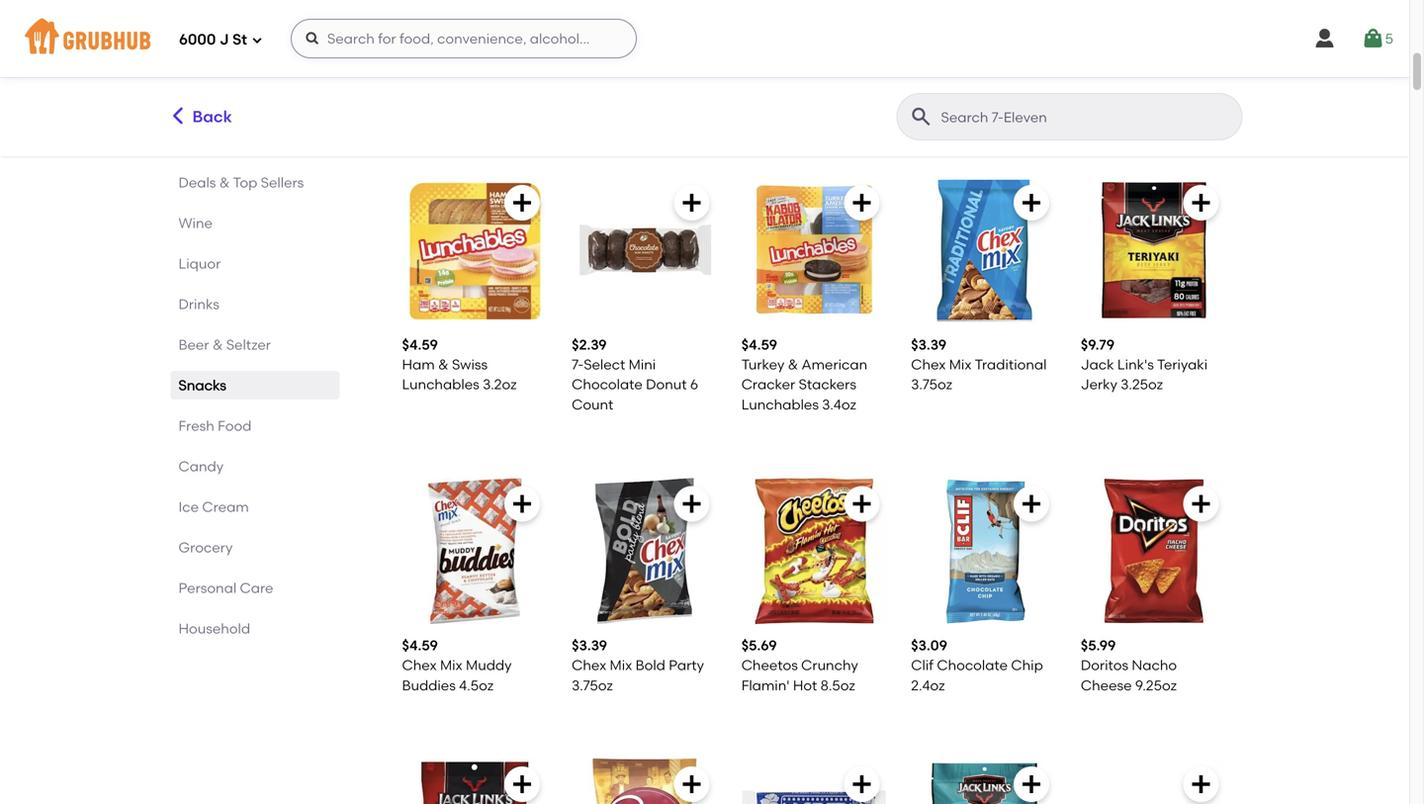 Task type: locate. For each thing, give the bounding box(es) containing it.
3.75oz inside $3.39 chex mix traditional 3.75oz
[[912, 376, 953, 393]]

teriyaki
[[1158, 356, 1208, 373]]

personal care tab
[[179, 578, 332, 599]]

& right turkey
[[788, 356, 799, 373]]

crunchy
[[802, 657, 859, 674]]

1 vertical spatial hot
[[793, 677, 818, 694]]

peanuts inside planters heat peanuts 1.75oz
[[912, 75, 966, 92]]

& inside tab
[[213, 336, 223, 353]]

1 horizontal spatial hot
[[1147, 55, 1172, 72]]

0 horizontal spatial mix
[[440, 657, 463, 674]]

$4.59 ham & swiss lunchables 3.2oz
[[402, 336, 517, 393]]

chex inside $4.59 chex mix muddy buddies 4.5oz
[[402, 657, 437, 674]]

caret left icon image
[[168, 106, 188, 126]]

chex
[[912, 356, 946, 373], [402, 657, 437, 674], [572, 657, 607, 674]]

chex for chex mix bold party 3.75oz
[[572, 657, 607, 674]]

hot
[[1147, 55, 1172, 72], [793, 677, 818, 694]]

6000
[[179, 31, 216, 49]]

planters left the heat on the top right of the page
[[912, 55, 966, 72]]

1 horizontal spatial mix
[[610, 657, 633, 674]]

$3.09
[[912, 637, 948, 654]]

&
[[219, 174, 230, 191], [213, 336, 223, 353], [438, 356, 449, 373], [788, 356, 799, 373]]

household
[[179, 620, 250, 637]]

candy
[[179, 458, 224, 475]]

0 horizontal spatial honey
[[460, 55, 503, 72]]

personal
[[179, 580, 237, 597]]

1 horizontal spatial peanuts
[[912, 75, 966, 92]]

0 vertical spatial lunchables
[[402, 376, 480, 393]]

planters heat peanuts 1.75oz
[[912, 55, 1008, 92]]

honey up cashews
[[460, 55, 503, 72]]

roasted
[[402, 75, 458, 92], [572, 75, 628, 92]]

honey inside $1.69 planters honey roasted cashews 1.5oz
[[460, 55, 503, 72]]

svg image for quest protein cookie chocolate chip cookie dough 2.12oz image
[[1190, 773, 1214, 797]]

& right ham
[[438, 356, 449, 373]]

$5.69 cheetos crunchy flamin' hot 8.5oz
[[742, 637, 859, 694]]

1 vertical spatial lunchables
[[742, 396, 819, 413]]

5
[[1386, 30, 1394, 47]]

0 vertical spatial $3.39
[[912, 336, 947, 353]]

3.75oz
[[912, 376, 953, 393], [572, 677, 613, 694]]

doritos nacho cheese 9.25oz image
[[1081, 478, 1227, 624]]

6
[[691, 376, 699, 393]]

$3.39 inside $3.39 chex mix traditional 3.75oz
[[912, 336, 947, 353]]

0 horizontal spatial roasted
[[402, 75, 458, 92]]

count
[[572, 396, 614, 413]]

svg image
[[1362, 27, 1386, 50], [251, 34, 263, 46], [850, 191, 874, 215], [1190, 191, 1214, 215], [1020, 492, 1044, 516], [680, 773, 704, 797], [850, 773, 874, 797], [1020, 773, 1044, 797]]

honey
[[460, 55, 503, 72], [630, 55, 673, 72]]

0 horizontal spatial hot
[[793, 677, 818, 694]]

$3.39 for $3.39 chex mix traditional 3.75oz
[[912, 336, 947, 353]]

svg image for cheetos crunchy flamin' hot 8.5oz image
[[850, 492, 874, 516]]

hot inside $5.69 cheetos crunchy flamin' hot 8.5oz
[[793, 677, 818, 694]]

chex up buddies
[[402, 657, 437, 674]]

& right beer
[[213, 336, 223, 353]]

1 roasted from the left
[[402, 75, 458, 92]]

2 honey from the left
[[630, 55, 673, 72]]

svg image for the chex mix muddy buddies 4.5oz image
[[511, 492, 534, 516]]

lunchables down ham
[[402, 376, 480, 393]]

peanuts for planters heat peanuts 1.75oz
[[912, 75, 966, 92]]

planters down "$1.69"
[[402, 55, 457, 72]]

4.5oz
[[459, 677, 494, 694]]

mix for muddy
[[440, 657, 463, 674]]

chex mix bold party 3.75oz image
[[572, 478, 718, 624]]

3.2oz
[[483, 376, 517, 393]]

grocery tab
[[179, 537, 332, 558]]

jack link's teriyaki jerky 3.25oz image
[[1081, 177, 1227, 323]]

& inside $4.59 turkey & american cracker stackers lunchables 3.4oz
[[788, 356, 799, 373]]

chex inside the $3.39 chex mix bold party 3.75oz
[[572, 657, 607, 674]]

1 horizontal spatial lunchables
[[742, 396, 819, 413]]

honey for cashew
[[630, 55, 673, 72]]

st
[[232, 31, 247, 49]]

mix for traditional
[[950, 356, 972, 373]]

cracker
[[742, 376, 796, 393]]

1 horizontal spatial chocolate
[[937, 657, 1008, 674]]

0 vertical spatial hot
[[1147, 55, 1172, 72]]

chocolate
[[572, 376, 643, 393], [937, 657, 1008, 674]]

1 horizontal spatial honey
[[630, 55, 673, 72]]

3.4oz
[[823, 396, 857, 413]]

svg image for clif chocolate chip 2.4oz image
[[1020, 492, 1044, 516]]

gardettos original 5.5oz image
[[572, 759, 718, 804]]

mix inside $3.39 chex mix traditional 3.75oz
[[950, 356, 972, 373]]

svg image for 7-select jack links mahalo teriyaki beef jerky 3.25oz image
[[1020, 773, 1044, 797]]

0 horizontal spatial lunchables
[[402, 376, 480, 393]]

2 roasted from the left
[[572, 75, 628, 92]]

wine
[[179, 215, 213, 232]]

0 horizontal spatial peanuts
[[742, 75, 796, 92]]

quest protein cookie chocolate chip cookie dough 2.12oz image
[[1081, 759, 1227, 804]]

donut
[[646, 376, 687, 393]]

mix
[[950, 356, 972, 373], [440, 657, 463, 674], [610, 657, 633, 674]]

mix inside $4.59 chex mix muddy buddies 4.5oz
[[440, 657, 463, 674]]

svg image for doritos nacho cheese 9.25oz image
[[1190, 492, 1214, 516]]

0 horizontal spatial chex
[[402, 657, 437, 674]]

9.25oz
[[1136, 677, 1177, 694]]

wine tab
[[179, 213, 332, 234]]

turkey
[[742, 356, 785, 373]]

peanuts inside planters salted peanuts 6oz
[[742, 75, 796, 92]]

liquor
[[179, 255, 221, 272]]

turkey & american cracker stackers lunchables 3.4oz image
[[742, 177, 888, 323]]

1 vertical spatial $3.39
[[572, 637, 607, 654]]

chex mix traditional 3.75oz image
[[912, 177, 1058, 323]]

roasted up 1.5oz
[[402, 75, 458, 92]]

mix left traditional
[[950, 356, 972, 373]]

planters honey roasted cashew big bag 3oz image
[[572, 0, 718, 23]]

svg image for the act ii butter lovers 2.75oz image at bottom right
[[850, 773, 874, 797]]

hot inside "chester's hot fries 3.625 oz"
[[1147, 55, 1172, 72]]

$4.59 inside $4.59 turkey & american cracker stackers lunchables 3.4oz
[[742, 336, 778, 353]]

2 horizontal spatial mix
[[950, 356, 972, 373]]

$4.59
[[402, 336, 438, 353], [742, 336, 778, 353], [402, 637, 438, 654]]

nacho
[[1132, 657, 1178, 674]]

1.5oz
[[402, 95, 434, 112]]

1 horizontal spatial 3.75oz
[[912, 376, 953, 393]]

roasted inside $1.69 planters honey roasted cashews 1.5oz
[[402, 75, 458, 92]]

& left top
[[219, 174, 230, 191]]

mini
[[629, 356, 656, 373]]

chocolate down the $3.09
[[937, 657, 1008, 674]]

lunchables down cracker
[[742, 396, 819, 413]]

0 vertical spatial 3.75oz
[[912, 376, 953, 393]]

peanuts
[[742, 75, 796, 92], [912, 75, 966, 92]]

5 button
[[1362, 21, 1394, 56]]

$4.59 for $4.59 turkey & american cracker stackers lunchables 3.4oz
[[742, 336, 778, 353]]

1 horizontal spatial chex
[[572, 657, 607, 674]]

honey up cashew
[[630, 55, 673, 72]]

planters left the salted
[[742, 55, 797, 72]]

planters heat peanuts 1.75oz button
[[904, 0, 1066, 122]]

beer & seltzer
[[179, 336, 271, 353]]

$4.59 inside $4.59 ham & swiss lunchables 3.2oz
[[402, 336, 438, 353]]

planters
[[402, 55, 457, 72], [572, 55, 627, 72], [742, 55, 797, 72], [912, 55, 966, 72]]

svg image for gardettos original 5.5oz image
[[680, 773, 704, 797]]

1 vertical spatial 3.75oz
[[572, 677, 613, 694]]

candy tab
[[179, 456, 332, 477]]

roasted for $3.69
[[572, 75, 628, 92]]

jack link's teriyaki beef nuggets 3.25oz image
[[402, 759, 548, 804]]

$9.79 jack link's teriyaki jerky 3.25oz
[[1081, 336, 1208, 393]]

svg image
[[1314, 27, 1337, 50], [305, 31, 321, 47], [511, 191, 534, 215], [680, 191, 704, 215], [1020, 191, 1044, 215], [511, 492, 534, 516], [680, 492, 704, 516], [850, 492, 874, 516], [1190, 492, 1214, 516], [511, 773, 534, 797], [1190, 773, 1214, 797]]

bold
[[636, 657, 666, 674]]

hot down the crunchy
[[793, 677, 818, 694]]

chex left traditional
[[912, 356, 946, 373]]

main navigation navigation
[[0, 0, 1410, 77]]

0 horizontal spatial chocolate
[[572, 376, 643, 393]]

0 horizontal spatial 3.75oz
[[572, 677, 613, 694]]

honey inside the $3.69 planters honey roasted cashew big bag 3oz
[[630, 55, 673, 72]]

jack
[[1081, 356, 1115, 373]]

2 horizontal spatial chex
[[912, 356, 946, 373]]

1 planters from the left
[[402, 55, 457, 72]]

top
[[233, 174, 258, 191]]

mix inside the $3.39 chex mix bold party 3.75oz
[[610, 657, 633, 674]]

roasted inside the $3.69 planters honey roasted cashew big bag 3oz
[[572, 75, 628, 92]]

$3.39 inside the $3.39 chex mix bold party 3.75oz
[[572, 637, 607, 654]]

act ii butter lovers 2.75oz image
[[742, 759, 888, 804]]

$4.59 for $4.59 ham & swiss lunchables 3.2oz
[[402, 336, 438, 353]]

$1.69
[[402, 35, 435, 52]]

fresh food tab
[[179, 416, 332, 436]]

4 planters from the left
[[912, 55, 966, 72]]

peanuts up "magnifying glass icon"
[[912, 75, 966, 92]]

2 peanuts from the left
[[912, 75, 966, 92]]

buddies
[[402, 677, 456, 694]]

Search for food, convenience, alcohol... search field
[[291, 19, 637, 58]]

back
[[192, 107, 232, 126]]

2 planters from the left
[[572, 55, 627, 72]]

7-select mini chocolate donut 6 count image
[[572, 177, 718, 323]]

1 horizontal spatial roasted
[[572, 75, 628, 92]]

planters down $3.69
[[572, 55, 627, 72]]

$4.59 up turkey
[[742, 336, 778, 353]]

flamin'
[[742, 677, 790, 694]]

$1.69 planters honey roasted cashews 1.5oz
[[402, 35, 522, 112]]

1 peanuts from the left
[[742, 75, 796, 92]]

personal care
[[179, 580, 273, 597]]

7-select jack links mahalo teriyaki beef jerky 3.25oz image
[[912, 759, 1058, 804]]

chex for chex mix muddy buddies 4.5oz
[[402, 657, 437, 674]]

chex left bold
[[572, 657, 607, 674]]

Search 7-Eleven search field
[[939, 108, 1236, 127]]

3 planters from the left
[[742, 55, 797, 72]]

svg image for ham & swiss lunchables 3.2oz image
[[511, 191, 534, 215]]

1 horizontal spatial $3.39
[[912, 336, 947, 353]]

link's
[[1118, 356, 1155, 373]]

$4.59 up ham
[[402, 336, 438, 353]]

peanuts left "6oz"
[[742, 75, 796, 92]]

0 vertical spatial chocolate
[[572, 376, 643, 393]]

roasted up 3oz
[[572, 75, 628, 92]]

$4.59 inside $4.59 chex mix muddy buddies 4.5oz
[[402, 637, 438, 654]]

mix left bold
[[610, 657, 633, 674]]

mix up buddies
[[440, 657, 463, 674]]

chocolate down select
[[572, 376, 643, 393]]

chocolate inside $2.39 7-select mini chocolate donut 6 count
[[572, 376, 643, 393]]

american
[[802, 356, 868, 373]]

clif chocolate chip 2.4oz image
[[912, 478, 1058, 624]]

$3.39 for $3.39 chex mix bold party 3.75oz
[[572, 637, 607, 654]]

$2.39 7-select mini chocolate donut 6 count
[[572, 336, 699, 413]]

0 horizontal spatial $3.39
[[572, 637, 607, 654]]

ham & swiss lunchables 3.2oz image
[[402, 177, 548, 323]]

snacks tab
[[179, 375, 332, 396]]

svg image for chex mix bold party 3.75oz image
[[680, 492, 704, 516]]

1 honey from the left
[[460, 55, 503, 72]]

chex inside $3.39 chex mix traditional 3.75oz
[[912, 356, 946, 373]]

stackers
[[799, 376, 857, 393]]

mix for bold
[[610, 657, 633, 674]]

traditional
[[975, 356, 1047, 373]]

chester's
[[1081, 55, 1144, 72]]

$3.39
[[912, 336, 947, 353], [572, 637, 607, 654]]

planters inside $1.69 planters honey roasted cashews 1.5oz
[[402, 55, 457, 72]]

hot left fries
[[1147, 55, 1172, 72]]

$4.59 up buddies
[[402, 637, 438, 654]]

peanuts for planters salted peanuts 6oz
[[742, 75, 796, 92]]

1 vertical spatial chocolate
[[937, 657, 1008, 674]]

8.5oz
[[821, 677, 856, 694]]

$4.59 turkey & american cracker stackers lunchables 3.4oz
[[742, 336, 868, 413]]

back button
[[167, 93, 233, 141]]

$5.69
[[742, 637, 777, 654]]



Task type: vqa. For each thing, say whether or not it's contained in the screenshot.
& inside the '$4.59 Turkey & American Cracker Stackers Lunchables 3.4oz'
yes



Task type: describe. For each thing, give the bounding box(es) containing it.
svg image for jack link's teriyaki beef nuggets 3.25oz 'image'
[[511, 773, 534, 797]]

food
[[218, 418, 252, 434]]

$3.39 chex mix traditional 3.75oz
[[912, 336, 1047, 393]]

$3.09 clif chocolate chip 2.4oz
[[912, 637, 1044, 694]]

cheetos
[[742, 657, 798, 674]]

1.75oz
[[970, 75, 1008, 92]]

heat
[[970, 55, 1003, 72]]

2.4oz
[[912, 677, 946, 694]]

drinks tab
[[179, 294, 332, 315]]

drinks
[[179, 296, 219, 313]]

chex mix muddy buddies 4.5oz image
[[402, 478, 548, 624]]

cashew
[[631, 75, 686, 92]]

cashews
[[461, 75, 522, 92]]

$5.99
[[1081, 637, 1116, 654]]

$5.99 doritos nacho cheese 9.25oz
[[1081, 637, 1178, 694]]

deals & top sellers
[[179, 174, 304, 191]]

seltzer
[[226, 336, 271, 353]]

beer & seltzer tab
[[179, 334, 332, 355]]

big
[[689, 75, 710, 92]]

planters honey roasted cashews 1.5oz image
[[402, 0, 548, 23]]

lunchables inside $4.59 turkey & american cracker stackers lunchables 3.4oz
[[742, 396, 819, 413]]

svg image inside 5 button
[[1362, 27, 1386, 50]]

$9.79
[[1081, 336, 1115, 353]]

roasted for $1.69
[[402, 75, 458, 92]]

household tab
[[179, 618, 332, 639]]

& inside tab
[[219, 174, 230, 191]]

$3.39 chex mix bold party 3.75oz
[[572, 637, 704, 694]]

oz
[[1120, 75, 1135, 92]]

3.25oz
[[1121, 376, 1164, 393]]

snacks
[[179, 377, 226, 394]]

chex for chex mix traditional 3.75oz
[[912, 356, 946, 373]]

svg image for chex mix traditional 3.75oz image
[[1020, 191, 1044, 215]]

fresh
[[179, 418, 214, 434]]

chip
[[1012, 657, 1044, 674]]

planters salted peanuts 6oz button
[[734, 0, 896, 122]]

cream
[[202, 499, 249, 516]]

bag
[[572, 95, 599, 112]]

fresh food
[[179, 418, 252, 434]]

grocery
[[179, 539, 233, 556]]

swiss
[[452, 356, 488, 373]]

magnifying glass icon image
[[910, 105, 934, 129]]

3.625
[[1081, 75, 1117, 92]]

3.75oz inside the $3.39 chex mix bold party 3.75oz
[[572, 677, 613, 694]]

6000 j st
[[179, 31, 247, 49]]

party
[[669, 657, 704, 674]]

svg image for turkey & american cracker stackers lunchables 3.4oz image at the top right
[[850, 191, 874, 215]]

cheese
[[1081, 677, 1132, 694]]

planters inside planters heat peanuts 1.75oz
[[912, 55, 966, 72]]

$3.69
[[572, 35, 607, 52]]

clif
[[912, 657, 934, 674]]

sellers
[[261, 174, 304, 191]]

deals & top sellers tab
[[179, 172, 332, 193]]

$2.39
[[572, 336, 607, 353]]

salted
[[800, 55, 843, 72]]

liquor tab
[[179, 253, 332, 274]]

cheetos crunchy flamin' hot 8.5oz image
[[742, 478, 888, 624]]

deals
[[179, 174, 216, 191]]

planters salted peanuts 6oz
[[742, 55, 843, 92]]

chester's hot fries 3.625 oz
[[1081, 55, 1206, 92]]

ice cream
[[179, 499, 249, 516]]

ice cream tab
[[179, 497, 332, 517]]

lunchables inside $4.59 ham & swiss lunchables 3.2oz
[[402, 376, 480, 393]]

jerky
[[1081, 376, 1118, 393]]

j
[[220, 31, 229, 49]]

7-
[[572, 356, 584, 373]]

3oz
[[602, 95, 625, 112]]

$4.59 for $4.59 chex mix muddy buddies 4.5oz
[[402, 637, 438, 654]]

chester's hot fries 3.625 oz button
[[1073, 0, 1235, 122]]

ham
[[402, 356, 435, 373]]

chocolate inside $3.09 clif chocolate chip 2.4oz
[[937, 657, 1008, 674]]

svg image for jack link's teriyaki jerky 3.25oz image
[[1190, 191, 1214, 215]]

planters inside the $3.69 planters honey roasted cashew big bag 3oz
[[572, 55, 627, 72]]

beer
[[179, 336, 209, 353]]

& inside $4.59 ham & swiss lunchables 3.2oz
[[438, 356, 449, 373]]

svg image for the 7-select mini chocolate donut 6 count image
[[680, 191, 704, 215]]

care
[[240, 580, 273, 597]]

$3.69 planters honey roasted cashew big bag 3oz
[[572, 35, 710, 112]]

$4.59 chex mix muddy buddies 4.5oz
[[402, 637, 512, 694]]

doritos
[[1081, 657, 1129, 674]]

planters inside planters salted peanuts 6oz
[[742, 55, 797, 72]]

ice
[[179, 499, 199, 516]]

honey for cashews
[[460, 55, 503, 72]]

select
[[584, 356, 626, 373]]

6oz
[[800, 75, 823, 92]]

fries
[[1175, 55, 1206, 72]]



